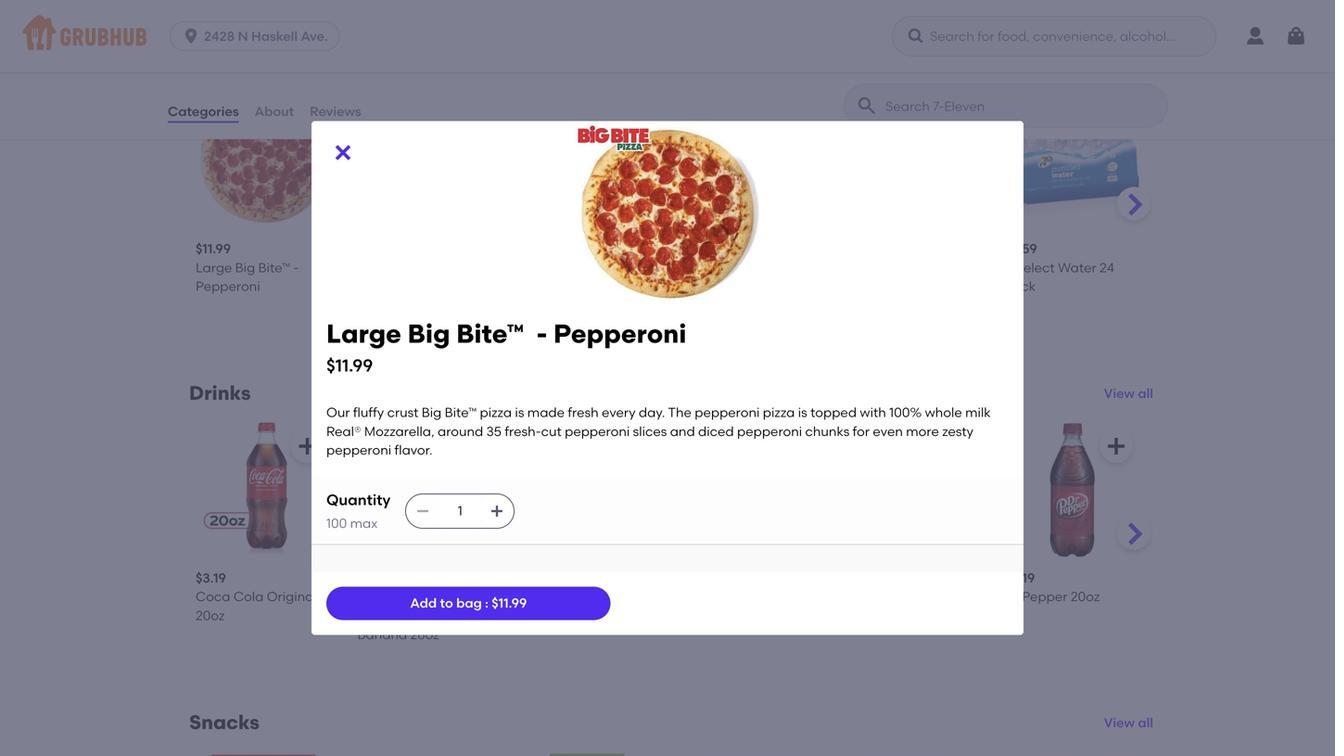Task type: locate. For each thing, give the bounding box(es) containing it.
0 vertical spatial 7-select water 24 pack image
[[1005, 93, 1141, 229]]

0 vertical spatial all
[[1139, 56, 1154, 72]]

20oz inside '$3.19 dr pepper 20oz'
[[1071, 589, 1101, 605]]

$3.59 beef mini tacos 10pc
[[681, 241, 810, 275]]

whole
[[925, 405, 963, 420]]

100% up more
[[890, 405, 922, 420]]

1 all from the top
[[1139, 56, 1154, 72]]

select inside $4.09 7-select 100% apple juice 64oz
[[531, 589, 570, 605]]

our
[[327, 405, 350, 420]]

1 view from the top
[[1105, 56, 1135, 72]]

1 view all button from the top
[[1105, 55, 1154, 74]]

add
[[410, 595, 437, 611]]

$4.29 bodyarmor sports drink, strawberry banana 28oz
[[358, 570, 485, 642]]

big inside large big bite™  - pepperoni $11.99
[[408, 318, 450, 349]]

slices
[[633, 423, 667, 439]]

1 horizontal spatial -
[[537, 318, 548, 349]]

20oz inside $3.19 coca cola original 20oz
[[196, 608, 225, 623]]

svg image for the leftmost 7-select water 24 pack image
[[944, 435, 966, 457]]

large
[[196, 260, 232, 275], [520, 260, 556, 275], [327, 318, 402, 349]]

100% inside $4.09 7-select 100% apple juice 64oz
[[573, 589, 605, 605]]

0 horizontal spatial $4.09
[[520, 570, 554, 586]]

large big bite™  - pepperoni image
[[196, 93, 332, 229]]

$4.09 inside $4.09 7-select 100% apple juice 64oz
[[520, 570, 554, 586]]

select up 'pack'
[[1016, 260, 1055, 275]]

0 horizontal spatial pepperoni
[[196, 278, 260, 294]]

20oz
[[1071, 589, 1101, 605], [196, 608, 225, 623]]

2 all from the top
[[1139, 385, 1154, 401]]

2 vertical spatial view all
[[1105, 715, 1154, 731]]

0 vertical spatial view all
[[1105, 56, 1154, 72]]

1 horizontal spatial large
[[327, 318, 402, 349]]

0 horizontal spatial is
[[515, 405, 525, 420]]

select up juice
[[531, 589, 570, 605]]

cheez-it original cheddar 7oz image
[[196, 752, 332, 756]]

1 horizontal spatial 20oz
[[1071, 589, 1101, 605]]

0 vertical spatial pepperoni
[[196, 278, 260, 294]]

2 $4.09 from the left
[[681, 570, 716, 586]]

$9.59 inside $9.59 button
[[843, 570, 876, 586]]

0 vertical spatial select
[[1016, 260, 1055, 275]]

pack
[[1005, 278, 1036, 294]]

1 horizontal spatial pepperoni
[[554, 318, 687, 349]]

all for snacks
[[1139, 715, 1154, 731]]

$3.19 dr pepper 20oz
[[1005, 570, 1101, 605]]

$3.19 up dr
[[1005, 570, 1036, 586]]

large inside the "large big bite™ - meat + fire roasted veggies"
[[520, 260, 556, 275]]

strawberry
[[396, 608, 465, 623]]

bite™
[[258, 260, 290, 275], [582, 260, 614, 275], [457, 318, 524, 349], [445, 405, 477, 420]]

view all
[[1105, 56, 1154, 72], [1105, 385, 1154, 401], [1105, 715, 1154, 731]]

1 horizontal spatial 100%
[[890, 405, 922, 420]]

3 view all button from the top
[[1105, 713, 1154, 732]]

1 vertical spatial 7-select water 24 pack image
[[843, 422, 979, 558]]

big inside $11.99 large big bite™  - pepperoni
[[235, 260, 255, 275]]

1 vertical spatial $11.99
[[327, 355, 373, 376]]

$4.09
[[520, 570, 554, 586], [681, 570, 716, 586]]

1 vertical spatial all
[[1139, 385, 1154, 401]]

0 vertical spatial $11.99
[[196, 241, 231, 257]]

large for pepperoni
[[327, 318, 402, 349]]

0 vertical spatial 100%
[[890, 405, 922, 420]]

7-select water 24 pack image
[[1005, 93, 1141, 229], [843, 422, 979, 558]]

1 vertical spatial 20oz
[[196, 608, 225, 623]]

bite™ inside large big bite™  - pepperoni $11.99
[[457, 318, 524, 349]]

+
[[555, 278, 563, 294]]

2 view from the top
[[1105, 385, 1135, 401]]

pizza up the 35
[[480, 405, 512, 420]]

categories button
[[167, 72, 240, 139]]

hot honey boneless chicken wings image
[[843, 93, 979, 229]]

1 horizontal spatial is
[[798, 405, 808, 420]]

- inside the "large big bite™ - meat + fire roasted veggies"
[[617, 260, 623, 275]]

3 all from the top
[[1139, 715, 1154, 731]]

view for deals & top sellers
[[1105, 56, 1135, 72]]

2428 n haskell ave.
[[204, 28, 328, 44]]

0 horizontal spatial large
[[196, 260, 232, 275]]

1 horizontal spatial $9.59
[[1005, 241, 1038, 257]]

20oz down coca
[[196, 608, 225, 623]]

the
[[668, 405, 692, 420]]

2 pizza from the left
[[763, 405, 795, 420]]

1 $3.19 from the left
[[196, 570, 226, 586]]

svg image for beef mini tacos 10pc image
[[782, 106, 804, 128]]

view all button for drinks
[[1105, 384, 1154, 403]]

beef mini tacos 10pc image
[[681, 93, 817, 229]]

0 horizontal spatial select
[[531, 589, 570, 605]]

2 $3.19 from the left
[[1005, 570, 1036, 586]]

10pc
[[781, 260, 810, 275]]

big
[[235, 260, 255, 275], [559, 260, 579, 275], [408, 318, 450, 349], [422, 405, 442, 420]]

view all for snacks
[[1105, 715, 1154, 731]]

our fluffy crust big bite™ pizza is made fresh every day. the pepperoni pizza is topped with 100% whole milk real® mozzarella, around 35 fresh-cut pepperoni slices and diced pepperoni chunks for even more zesty pepperoni flavor.
[[327, 405, 995, 458]]

drinks
[[189, 381, 251, 405]]

$4.09 for $4.09 7-select 100% apple juice 64oz
[[520, 570, 554, 586]]

1 vertical spatial pepperoni
[[554, 318, 687, 349]]

$3.19 up coca
[[196, 570, 226, 586]]

0 vertical spatial 20oz
[[1071, 589, 1101, 605]]

svg image for 'coca cola original 20oz' image
[[296, 435, 319, 457]]

svg image
[[182, 27, 200, 45], [296, 106, 319, 128], [620, 106, 642, 128], [944, 106, 966, 128], [332, 142, 354, 164], [620, 435, 642, 457], [1106, 435, 1128, 457], [490, 504, 505, 518]]

for
[[853, 423, 870, 439]]

bag
[[457, 595, 482, 611]]

1 vertical spatial view
[[1105, 385, 1135, 401]]

$4.09 inside $4.09 button
[[681, 570, 716, 586]]

svg image inside $9.59 button
[[944, 435, 966, 457]]

1 horizontal spatial pizza
[[763, 405, 795, 420]]

made
[[528, 405, 565, 420]]

-
[[294, 260, 299, 275], [617, 260, 623, 275], [537, 318, 548, 349]]

2 horizontal spatial large
[[520, 260, 556, 275]]

view for drinks
[[1105, 385, 1135, 401]]

100% up 64oz
[[573, 589, 605, 605]]

coca cola original 20oz image
[[196, 422, 332, 558]]

2 horizontal spatial -
[[617, 260, 623, 275]]

1 pizza from the left
[[480, 405, 512, 420]]

2 vertical spatial view
[[1105, 715, 1135, 731]]

apple
[[609, 589, 646, 605]]

1 horizontal spatial select
[[1016, 260, 1055, 275]]

1 vertical spatial view all button
[[1105, 384, 1154, 403]]

is
[[515, 405, 525, 420], [798, 405, 808, 420]]

view
[[1105, 56, 1135, 72], [1105, 385, 1135, 401], [1105, 715, 1135, 731]]

0 horizontal spatial 100%
[[573, 589, 605, 605]]

quantity
[[327, 491, 391, 509]]

pepper
[[1023, 589, 1068, 605]]

select
[[1016, 260, 1055, 275], [531, 589, 570, 605]]

2 vertical spatial all
[[1139, 715, 1154, 731]]

1 horizontal spatial 7-
[[1005, 260, 1016, 275]]

7- up 'pack'
[[1005, 260, 1016, 275]]

2 view all button from the top
[[1105, 384, 1154, 403]]

7- up juice
[[520, 589, 531, 605]]

- inside large big bite™  - pepperoni $11.99
[[537, 318, 548, 349]]

$9.59 7-select water 24 pack
[[1005, 241, 1115, 294]]

7-
[[1005, 260, 1016, 275], [520, 589, 531, 605]]

2 horizontal spatial $11.99
[[492, 595, 527, 611]]

milk
[[966, 405, 991, 420]]

$3.19 inside $3.19 coca cola original 20oz
[[196, 570, 226, 586]]

$9.59 for $9.59
[[843, 570, 876, 586]]

$9.59 inside $9.59 7-select water 24 pack
[[1005, 241, 1038, 257]]

1 horizontal spatial $4.09
[[681, 570, 716, 586]]

28oz
[[411, 626, 439, 642]]

20oz right pepper
[[1071, 589, 1101, 605]]

pizza left topped
[[763, 405, 795, 420]]

pizza
[[480, 405, 512, 420], [763, 405, 795, 420]]

sports
[[444, 589, 485, 605]]

pepperoni right diced
[[738, 423, 803, 439]]

3 view from the top
[[1105, 715, 1135, 731]]

is up fresh-
[[515, 405, 525, 420]]

select inside $9.59 7-select water 24 pack
[[1016, 260, 1055, 275]]

7- inside $9.59 7-select water 24 pack
[[1005, 260, 1016, 275]]

meat
[[520, 278, 552, 294]]

svg image for bodyarmor sports drink, strawberry banana 28oz image on the left of page
[[458, 435, 481, 457]]

svg image inside the '2428 n haskell ave.' button
[[182, 27, 200, 45]]

view all button for deals & top sellers
[[1105, 55, 1154, 74]]

original
[[267, 589, 317, 605]]

1 horizontal spatial $3.19
[[1005, 570, 1036, 586]]

0 horizontal spatial $11.99
[[196, 241, 231, 257]]

100%
[[890, 405, 922, 420], [573, 589, 605, 605]]

0 vertical spatial view all button
[[1105, 55, 1154, 74]]

0 horizontal spatial 7-
[[520, 589, 531, 605]]

svg image
[[1286, 25, 1308, 47], [907, 27, 926, 45], [458, 106, 481, 128], [782, 106, 804, 128], [1106, 106, 1128, 128], [296, 435, 319, 457], [458, 435, 481, 457], [782, 435, 804, 457], [944, 435, 966, 457], [416, 504, 431, 518]]

pepperoni
[[695, 405, 760, 420], [565, 423, 630, 439], [738, 423, 803, 439], [327, 442, 392, 458]]

large inside large big bite™  - pepperoni $11.99
[[327, 318, 402, 349]]

fluffy
[[353, 405, 384, 420]]

3 view all from the top
[[1105, 715, 1154, 731]]

&
[[249, 52, 265, 76]]

$3.19 inside '$3.19 dr pepper 20oz'
[[1005, 570, 1036, 586]]

1 vertical spatial 7-
[[520, 589, 531, 605]]

select for $9.59
[[1016, 260, 1055, 275]]

fire
[[566, 278, 589, 294]]

is left topped
[[798, 405, 808, 420]]

0 horizontal spatial pizza
[[480, 405, 512, 420]]

main navigation navigation
[[0, 0, 1336, 72]]

sellers
[[309, 52, 374, 76]]

0 vertical spatial $9.59
[[1005, 241, 1038, 257]]

view all button
[[1105, 55, 1154, 74], [1105, 384, 1154, 403], [1105, 713, 1154, 732]]

1 vertical spatial 100%
[[573, 589, 605, 605]]

35
[[487, 423, 502, 439]]

0 horizontal spatial 7-select water 24 pack image
[[843, 422, 979, 558]]

1 horizontal spatial $11.99
[[327, 355, 373, 376]]

snacks
[[189, 711, 260, 734]]

haskell
[[251, 28, 298, 44]]

reviews button
[[309, 72, 363, 139]]

0 vertical spatial 7-
[[1005, 260, 1016, 275]]

svg image for large big bite™ - pepperoni + fire roasted veggies image
[[458, 106, 481, 128]]

7- inside $4.09 7-select 100% apple juice 64oz
[[520, 589, 531, 605]]

wonderful pistachio honey roasted 2.25oz image
[[843, 752, 979, 756]]

$9.59 for $9.59 7-select water 24 pack
[[1005, 241, 1038, 257]]

0 vertical spatial view
[[1105, 56, 1135, 72]]

1 view all from the top
[[1105, 56, 1154, 72]]

quantity 100 max
[[327, 491, 391, 531]]

- inside $11.99 large big bite™  - pepperoni
[[294, 260, 299, 275]]

even
[[873, 423, 903, 439]]

beef
[[681, 260, 710, 275]]

2428
[[204, 28, 235, 44]]

large big bite™ - pepperoni + fire roasted veggies image
[[358, 93, 494, 229]]

1 vertical spatial $9.59
[[843, 570, 876, 586]]

2428 n haskell ave. button
[[170, 21, 348, 51]]

$11.99
[[196, 241, 231, 257], [327, 355, 373, 376], [492, 595, 527, 611]]

wonderful pistachios 5oz image
[[358, 752, 494, 756]]

2 view all from the top
[[1105, 385, 1154, 401]]

bodyarmor sports drink, strawberry banana 28oz image
[[358, 422, 494, 558]]

0 horizontal spatial $9.59
[[843, 570, 876, 586]]

bodyarmor
[[358, 589, 441, 605]]

1 $4.09 from the left
[[520, 570, 554, 586]]

0 horizontal spatial $3.19
[[196, 570, 226, 586]]

1 vertical spatial select
[[531, 589, 570, 605]]

flavor.
[[395, 442, 433, 458]]

0 horizontal spatial -
[[294, 260, 299, 275]]

2 vertical spatial view all button
[[1105, 713, 1154, 732]]

0 horizontal spatial 20oz
[[196, 608, 225, 623]]

coca
[[196, 589, 231, 605]]

1 vertical spatial view all
[[1105, 385, 1154, 401]]

$4.29
[[358, 570, 391, 586]]

24
[[1100, 260, 1115, 275]]

juice
[[520, 608, 554, 623]]

fresh
[[568, 405, 599, 420]]



Task type: describe. For each thing, give the bounding box(es) containing it.
select for $4.09
[[531, 589, 570, 605]]

$11.99 large big bite™  - pepperoni
[[196, 241, 299, 294]]

2 is from the left
[[798, 405, 808, 420]]

7- for 7-select water 24 pack
[[1005, 260, 1016, 275]]

to
[[440, 595, 453, 611]]

large inside $11.99 large big bite™  - pepperoni
[[196, 260, 232, 275]]

7- for 7-select 100% apple juice 64oz
[[520, 589, 531, 605]]

$3.19 coca cola original 20oz
[[196, 570, 317, 623]]

:
[[485, 595, 489, 611]]

veggies
[[520, 297, 569, 313]]

wonderful pistachios shelled and roasted 2.5oz image
[[520, 752, 655, 756]]

all for drinks
[[1139, 385, 1154, 401]]

svg image inside large big bite™ - meat + fire roasted veggies button
[[620, 106, 642, 128]]

Input item quantity number field
[[440, 494, 481, 528]]

cheez-it white cheddar 7oz image
[[1005, 752, 1141, 756]]

svg image for 7-select cranberry juice 64oz image
[[782, 435, 804, 457]]

1 is from the left
[[515, 405, 525, 420]]

100
[[327, 515, 347, 531]]

deals & top sellers
[[189, 52, 374, 76]]

big inside our fluffy crust big bite™ pizza is made fresh every day. the pepperoni pizza is topped with 100% whole milk real® mozzarella, around 35 fresh-cut pepperoni slices and diced pepperoni chunks for even more zesty pepperoni flavor.
[[422, 405, 442, 420]]

$4.09 button
[[674, 415, 825, 651]]

topped
[[811, 405, 857, 420]]

top
[[269, 52, 305, 76]]

every
[[602, 405, 636, 420]]

diced
[[699, 423, 734, 439]]

view all for drinks
[[1105, 385, 1154, 401]]

pepperoni up diced
[[695, 405, 760, 420]]

large big bite™ - meat + fire roasted veggies button
[[512, 85, 663, 322]]

$3.59
[[681, 241, 715, 257]]

bite™ inside $11.99 large big bite™  - pepperoni
[[258, 260, 290, 275]]

tacos
[[741, 260, 778, 275]]

add to bag : $11.99
[[410, 595, 527, 611]]

reviews
[[310, 103, 362, 119]]

7-select cranberry juice 64oz image
[[681, 422, 817, 558]]

day.
[[639, 405, 665, 420]]

max
[[350, 515, 378, 531]]

real®
[[327, 423, 361, 439]]

dr
[[1005, 589, 1020, 605]]

big inside the "large big bite™ - meat + fire roasted veggies"
[[559, 260, 579, 275]]

- for meat
[[617, 260, 623, 275]]

view all button for snacks
[[1105, 713, 1154, 732]]

$4.09 for $4.09
[[681, 570, 716, 586]]

around
[[438, 423, 484, 439]]

7-select 100% apple juice 64oz image
[[520, 422, 655, 558]]

about button
[[254, 72, 295, 139]]

$4.09 7-select 100% apple juice 64oz
[[520, 570, 646, 623]]

view all for deals & top sellers
[[1105, 56, 1154, 72]]

n
[[238, 28, 248, 44]]

pepperoni down real®
[[327, 442, 392, 458]]

drink,
[[358, 608, 393, 623]]

cola
[[234, 589, 264, 605]]

large big bite™ - meat + fire roasted veggies
[[520, 260, 644, 313]]

$11.99 inside $11.99 large big bite™  - pepperoni
[[196, 241, 231, 257]]

large big bite™  - pepperoni $11.99
[[327, 318, 687, 376]]

large big bite™ - meat + fire roasted veggies image
[[520, 93, 655, 229]]

cut
[[541, 423, 562, 439]]

deals
[[189, 52, 245, 76]]

chunks
[[806, 423, 850, 439]]

pepperoni down the fresh
[[565, 423, 630, 439]]

pepperoni inside $11.99 large big bite™  - pepperoni
[[196, 278, 260, 294]]

$9.59 button
[[836, 415, 987, 651]]

more
[[907, 423, 940, 439]]

banana
[[358, 626, 407, 642]]

fresh-
[[505, 423, 541, 439]]

mini
[[713, 260, 738, 275]]

dr pepper 20oz image
[[1005, 422, 1141, 558]]

$3.19 for dr
[[1005, 570, 1036, 586]]

64oz
[[557, 608, 586, 623]]

about
[[255, 103, 294, 119]]

view for snacks
[[1105, 715, 1135, 731]]

large for meat
[[520, 260, 556, 275]]

all for deals & top sellers
[[1139, 56, 1154, 72]]

with
[[860, 405, 887, 420]]

2 vertical spatial $11.99
[[492, 595, 527, 611]]

magnifying glass icon image
[[856, 95, 879, 117]]

- for pepperoni
[[537, 318, 548, 349]]

water
[[1059, 260, 1097, 275]]

crust
[[387, 405, 419, 420]]

svg image for right 7-select water 24 pack image
[[1106, 106, 1128, 128]]

bite™ inside our fluffy crust big bite™ pizza is made fresh every day. the pepperoni pizza is topped with 100% whole milk real® mozzarella, around 35 fresh-cut pepperoni slices and diced pepperoni chunks for even more zesty pepperoni flavor.
[[445, 405, 477, 420]]

categories
[[168, 103, 239, 119]]

1 horizontal spatial 7-select water 24 pack image
[[1005, 93, 1141, 229]]

$3.19 for coca
[[196, 570, 226, 586]]

roasted
[[592, 278, 644, 294]]

wonderful pistachio chili roasted 2.25oz image
[[681, 752, 817, 756]]

ave.
[[301, 28, 328, 44]]

$11.99 inside large big bite™  - pepperoni $11.99
[[327, 355, 373, 376]]

zesty
[[943, 423, 974, 439]]

100% inside our fluffy crust big bite™ pizza is made fresh every day. the pepperoni pizza is topped with 100% whole milk real® mozzarella, around 35 fresh-cut pepperoni slices and diced pepperoni chunks for even more zesty pepperoni flavor.
[[890, 405, 922, 420]]

mozzarella,
[[365, 423, 435, 439]]

pepperoni inside large big bite™  - pepperoni $11.99
[[554, 318, 687, 349]]

bite™ inside the "large big bite™ - meat + fire roasted veggies"
[[582, 260, 614, 275]]

and
[[670, 423, 695, 439]]



Task type: vqa. For each thing, say whether or not it's contained in the screenshot.


